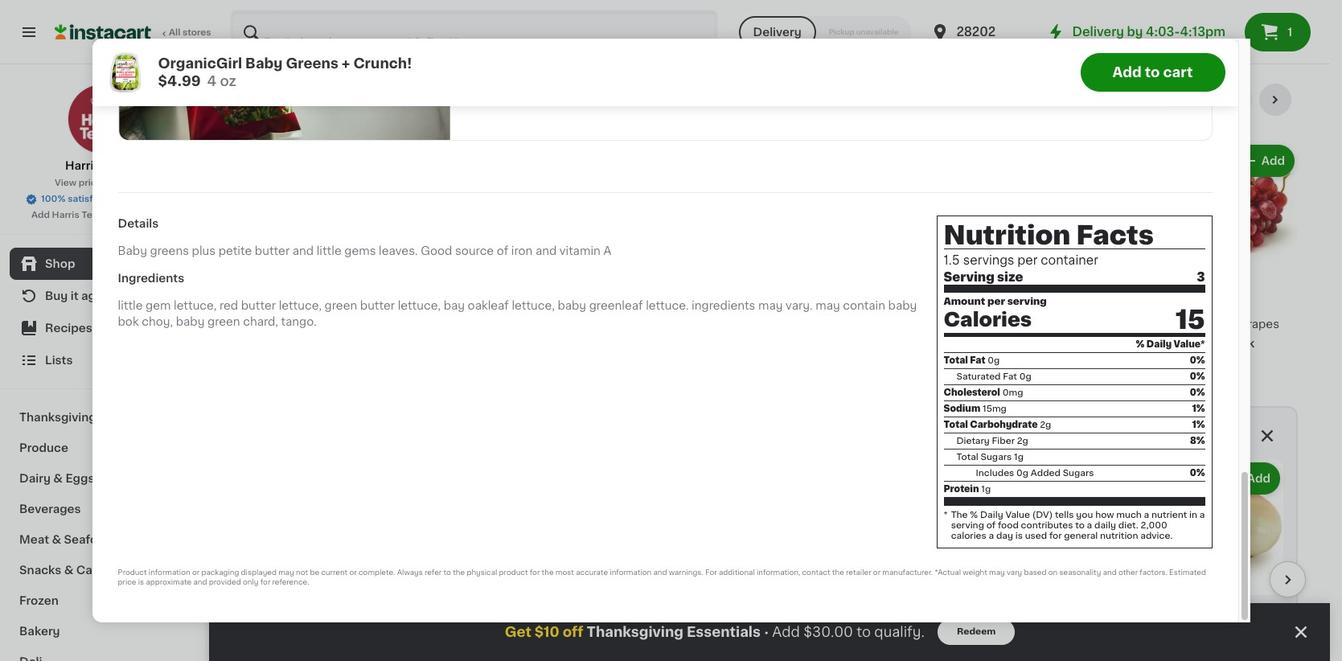 Task type: vqa. For each thing, say whether or not it's contained in the screenshot.
Direct chat
no



Task type: describe. For each thing, give the bounding box(es) containing it.
each for $ 0 73
[[1191, 608, 1216, 618]]

$ for $ 3 99
[[856, 295, 862, 305]]

$ 6 59
[[703, 294, 737, 313]]

kit for taylor farms® mediterranean crunch chopped salad kit
[[998, 66, 1014, 77]]

chopped for taylor farms® steakhouse wedge chopped salad kit bag
[[774, 49, 827, 61]]

total carbohydrate 2g
[[944, 421, 1052, 430]]

a right nutrient
[[1200, 511, 1206, 520]]

0 vertical spatial red
[[1159, 319, 1181, 330]]

be
[[310, 569, 320, 576]]

contact
[[803, 569, 831, 576]]

recipes
[[45, 323, 92, 334]]

bag inside taylor farms® caesar chopped salad kit bag 11.15 oz
[[1250, 49, 1272, 61]]

gems
[[345, 245, 376, 257]]

2 stock from the left
[[1223, 338, 1255, 349]]

for
[[706, 569, 717, 576]]

each for $ 0 80
[[449, 608, 474, 618]]

add inside button
[[1113, 66, 1142, 79]]

a left day
[[989, 532, 995, 541]]

container
[[1041, 255, 1099, 267]]

89
[[1019, 609, 1032, 619]]

99 for 5
[[418, 295, 431, 305]]

total for dietary fiber 2g
[[944, 421, 969, 430]]

organic for organic
[[1007, 270, 1054, 281]]

0 vertical spatial thanksgiving
[[19, 412, 96, 423]]

add inside get $10 off thanksgiving essentials • add $30.00 to qualify.
[[773, 626, 801, 639]]

retailer
[[847, 569, 872, 576]]

& for dairy
[[53, 473, 63, 484]]

reference.
[[272, 579, 309, 586]]

$ 5 99
[[397, 294, 431, 313]]

1 for 1
[[1288, 27, 1293, 38]]

protein 1g
[[944, 485, 991, 494]]

0 for $ 0 38
[[1015, 294, 1029, 313]]

dairy & eggs
[[19, 473, 94, 484]]

0 vertical spatial %
[[1137, 340, 1145, 349]]

weight
[[963, 569, 988, 576]]

28202 button
[[931, 10, 1028, 55]]

6
[[710, 294, 723, 313]]

greens inside organicgirl baby greens + crunch! $4.99 4 oz
[[286, 57, 339, 70]]

produce
[[19, 443, 68, 454]]

lists link
[[10, 344, 196, 377]]

product group containing 1
[[1000, 459, 1135, 661]]

baby inside organicgirl baby greens + crunch! $4.99 4 oz
[[245, 57, 283, 70]]

4 inside organicgirl baby greens + crunch! $4.99 4 oz
[[207, 75, 217, 88]]

2 horizontal spatial in
[[1210, 338, 1220, 349]]

1 2 from the left
[[265, 608, 278, 627]]

bag inside taylor farms® steakhouse wedge chopped salad kit bag
[[783, 66, 806, 77]]

and left other
[[1104, 569, 1117, 576]]

$ for $ 0 38
[[1009, 295, 1015, 305]]

80
[[429, 609, 443, 619]]

nutrition
[[944, 223, 1071, 249]]

(est.) for $ 0 31
[[310, 294, 337, 304]]

seasonality
[[1060, 569, 1102, 576]]

serving size
[[944, 271, 1024, 283]]

taylor farms® steakhouse wedge chopped salad kit bag
[[731, 17, 827, 77]]

crunch! inside 4 organicgirl baby greens + crunch!
[[756, 648, 801, 660]]

38
[[1031, 295, 1044, 305]]

greenleaf
[[590, 300, 643, 311]]

(dv)
[[1033, 511, 1053, 520]]

100% satisfaction guarantee
[[41, 195, 170, 204]]

99 for 3
[[877, 295, 890, 305]]

delivery for delivery by 4:03-4:13pm
[[1073, 26, 1125, 38]]

$ 0 55
[[550, 294, 585, 313]]

0 vertical spatial daily
[[1147, 340, 1172, 349]]

to right vic
[[131, 211, 141, 220]]

large for tomatoes
[[851, 632, 883, 644]]

0 vertical spatial green
[[325, 300, 357, 311]]

& for snacks
[[64, 565, 74, 576]]

farms® for mediterranean
[[1001, 17, 1043, 29]]

save
[[143, 211, 164, 220]]

1 - from the left
[[321, 319, 326, 330]]

% inside * the % daily value (dv) tells you how much a nutrient in a serving of food contributes to a daily diet. 2,000 calories a day is used for general nutrition advice.
[[971, 511, 979, 520]]

4:13pm
[[1181, 26, 1226, 38]]

taylor farms® steakhouse wedge chopped salad kit bag link
[[612, 0, 839, 99]]

$30.00
[[804, 626, 854, 639]]

0 vertical spatial each
[[329, 319, 357, 330]]

displayed
[[241, 569, 277, 576]]

94
[[578, 609, 591, 619]]

$0.38 each (estimated) element
[[1006, 288, 1146, 316]]

2 the from the left
[[542, 569, 554, 576]]

fresh fruit
[[241, 91, 337, 108]]

off
[[563, 626, 584, 639]]

baby greens plus petite butter and little gems leaves.  good source of iron and vitamin a
[[118, 245, 612, 257]]

section inside main content
[[241, 406, 1307, 661]]

0 horizontal spatial sugars
[[981, 453, 1012, 462]]

$2.10 each (estimated) element
[[851, 602, 987, 630]]

0 vertical spatial 3
[[1198, 271, 1206, 283]]

gem
[[146, 300, 171, 311]]

added
[[1031, 469, 1061, 478]]

0 horizontal spatial 1g
[[982, 485, 991, 494]]

calories
[[944, 311, 1032, 329]]

meat & seafood
[[19, 534, 113, 546]]

oz inside organicgirl baby greens + crunch! $4.99 4 oz
[[220, 75, 236, 88]]

each inside organic fresh banana - each $0.99 / lb about 0.39 lb each
[[1085, 367, 1113, 378]]

2 vertical spatial for
[[261, 579, 271, 586]]

delivery for delivery
[[754, 27, 802, 38]]

product group containing 0
[[1148, 459, 1284, 661]]

fiber
[[992, 437, 1015, 446]]

(est.) for $ 0 80
[[476, 608, 503, 618]]

taylor for taylor farms® mediterranean crunch chopped salad kit
[[964, 17, 998, 29]]

1 vertical spatial teeter
[[82, 211, 111, 220]]

1 information from the left
[[149, 569, 190, 576]]

1% for total carbohydrate 2g
[[1193, 421, 1206, 430]]

each (est.) for $ 0 73
[[1191, 608, 1245, 618]]

dietary fiber 2g
[[957, 437, 1029, 446]]

a down you at the right
[[1088, 521, 1093, 530]]

$ for $ 6 59
[[703, 295, 710, 305]]

1 banana from the left
[[276, 319, 318, 330]]

fat for total
[[971, 357, 986, 365]]

15mg
[[983, 405, 1007, 414]]

1 horizontal spatial baby
[[558, 300, 587, 311]]

farms® for steakhouse
[[768, 17, 809, 29]]

bok
[[118, 316, 139, 327]]

$ for $ 0 94
[[557, 609, 563, 619]]

1 horizontal spatial lb
[[1071, 367, 1082, 378]]

4 for 4
[[1168, 294, 1182, 313]]

oz inside taylor farms® caesar chopped salad kit bag 11.15 oz
[[1225, 66, 1238, 77]]

how
[[1096, 511, 1115, 520]]

view for view all (40+)
[[1113, 94, 1141, 105]]

crunch! inside organicgirl baby greens + crunch! $4.99 4 oz
[[354, 57, 412, 70]]

2 lettuce, from the left
[[279, 300, 322, 311]]

crunch
[[964, 49, 1006, 61]]

ripe
[[888, 319, 913, 330]]

harris teeter logo image
[[67, 84, 138, 154]]

1 vertical spatial 3
[[862, 294, 875, 313]]

red seedless grapes
[[1159, 319, 1280, 330]]

3 or from the left
[[874, 569, 881, 576]]

taylor for taylor farms® caesar chopped salad kit bag 11.15 oz
[[1198, 17, 1232, 29]]

3 lettuce, from the left
[[398, 300, 441, 311]]

delivery by 4:03-4:13pm link
[[1047, 23, 1226, 42]]

4 for 4 organicgirl baby greens + crunch!
[[712, 608, 725, 627]]

0.39
[[1043, 367, 1069, 378]]

may left vary
[[990, 569, 1006, 576]]

chopped for taylor farms® mediterranean crunch chopped salad kit
[[1009, 49, 1062, 61]]

greens
[[150, 245, 189, 257]]

$ for $ 0 73
[[1151, 609, 1158, 619]]

is inside * the % daily value (dv) tells you how much a nutrient in a serving of food contributes to a daily diet. 2,000 calories a day is used for general nutrition advice.
[[1016, 532, 1023, 541]]

1 vertical spatial sugars
[[1063, 469, 1095, 478]]

thanksgiving inside get $10 off thanksgiving essentials • add $30.00 to qualify.
[[587, 626, 684, 639]]

8%
[[1191, 437, 1206, 446]]

accurate
[[576, 569, 608, 576]]

amount
[[944, 297, 986, 306]]

0% for cholesterol 0mg
[[1191, 389, 1206, 398]]

each (est.) for $ 0 80
[[449, 608, 503, 618]]

candy
[[76, 565, 115, 576]]

complete.
[[359, 569, 395, 576]]

fruit
[[295, 91, 337, 108]]

greens inside 4 organicgirl baby greens + crunch!
[[702, 648, 743, 660]]

butter for red
[[241, 300, 276, 311]]

0 horizontal spatial baby
[[118, 245, 147, 257]]

$ for $ 2 49
[[259, 609, 265, 619]]

$ for $ 5 99
[[397, 295, 404, 305]]

red inside large red beefsteak tomatoes
[[886, 632, 908, 644]]

estimated
[[1170, 569, 1207, 576]]

lists
[[45, 355, 73, 366]]

*actual
[[935, 569, 961, 576]]

to inside * the % daily value (dv) tells you how much a nutrient in a serving of food contributes to a daily diet. 2,000 calories a day is used for general nutrition advice.
[[1076, 521, 1085, 530]]

55
[[572, 295, 585, 305]]

0 horizontal spatial green
[[208, 316, 240, 327]]

many inside the large ripe avocado many in stock
[[869, 338, 901, 349]]

includes
[[976, 469, 1015, 478]]

packaging
[[202, 569, 239, 576]]

all stores link
[[55, 10, 212, 55]]

diet.
[[1119, 521, 1139, 530]]

each (est.) for $ 0 31
[[283, 294, 337, 304]]

2 many from the left
[[1175, 338, 1207, 349]]

is inside product information or packaging displayed may not be current or complete. always refer to the physical product for the most accurate information and warnings. for additional information, contact the retailer or manufacturer. *actual weight may vary based on seasonality and other factors. estimated price is approximate and provided only for reference.
[[138, 579, 144, 586]]

kit for taylor farms® steakhouse wedge chopped salad kit bag
[[765, 66, 781, 77]]

thanksgiving essentials link
[[10, 402, 196, 433]]

many in stock
[[1175, 338, 1255, 349]]

tells
[[1056, 511, 1075, 520]]

price
[[118, 579, 136, 586]]

5
[[404, 294, 417, 313]]

cholesterol
[[944, 389, 1001, 398]]

total fat 0g
[[944, 357, 1000, 365]]

and right "iron"
[[536, 245, 557, 257]]

it
[[71, 290, 79, 302]]

beverages
[[19, 504, 81, 515]]

cholesterol 0mg
[[944, 389, 1024, 398]]

harris teeter link
[[65, 84, 140, 174]]

most
[[556, 569, 574, 576]]

$0.73 each (estimated) element
[[1148, 602, 1284, 630]]

beefsteak
[[911, 632, 969, 644]]

•
[[764, 626, 769, 639]]

and left warnings.
[[654, 569, 667, 576]]

1 lettuce, from the left
[[174, 300, 217, 311]]

other
[[1119, 569, 1139, 576]]

add to cart
[[1113, 66, 1194, 79]]

get
[[505, 626, 532, 639]]

instacart logo image
[[55, 23, 151, 42]]

includes 0g added sugars
[[976, 469, 1095, 478]]

0 for $ 0 31
[[251, 294, 265, 313]]

baby inside 4 organicgirl baby greens + crunch!
[[769, 632, 799, 644]]

and up $0.31 each (estimated) "element"
[[293, 245, 314, 257]]

mediterranean
[[964, 33, 1047, 45]]

dairy & eggs link
[[10, 463, 196, 494]]

2 vertical spatial total
[[957, 453, 979, 462]]

0 vertical spatial teeter
[[103, 160, 140, 171]]

bakery link
[[10, 616, 196, 647]]

pricing
[[79, 179, 111, 187]]

2 2 from the left
[[860, 608, 873, 627]]

0 horizontal spatial of
[[497, 245, 509, 257]]

taylor farms. taylor to you tastes. image
[[119, 0, 450, 140]]

0 vertical spatial little
[[317, 245, 342, 257]]

$ for $ 0 80
[[408, 609, 414, 619]]



Task type: locate. For each thing, give the bounding box(es) containing it.
2g for dietary fiber 2g
[[1018, 437, 1029, 446]]

or right current
[[350, 569, 357, 576]]

0 vertical spatial large
[[853, 319, 885, 330]]

0 vertical spatial view
[[1113, 94, 1141, 105]]

information up approximate
[[149, 569, 190, 576]]

baby left greenleaf
[[558, 300, 587, 311]]

$ inside $ 0 94
[[557, 609, 563, 619]]

chard,
[[243, 316, 278, 327]]

fresh inside organic fresh banana - each $0.99 / lb about 0.39 lb each
[[1054, 319, 1085, 330]]

lettuce,
[[174, 300, 217, 311], [279, 300, 322, 311], [398, 300, 441, 311], [512, 300, 555, 311]]

$ up $10
[[557, 609, 563, 619]]

salad for taylor farms® steakhouse wedge chopped salad kit bag
[[731, 66, 762, 77]]

59
[[724, 295, 737, 305]]

$ inside $ 2 49
[[259, 609, 265, 619]]

0 for $ 0 80
[[414, 608, 428, 627]]

3 0% from the top
[[1191, 389, 1206, 398]]

1 horizontal spatial -
[[1133, 319, 1138, 330]]

to inside "taylor to your tastes"
[[512, 28, 527, 41]]

1 horizontal spatial essentials
[[687, 626, 761, 639]]

kit down wedge
[[765, 66, 781, 77]]

0 vertical spatial organic
[[1007, 270, 1054, 281]]

0 horizontal spatial 2g
[[1018, 437, 1029, 446]]

chopped inside taylor farms® steakhouse wedge chopped salad kit bag
[[774, 49, 827, 61]]

grapes
[[1239, 319, 1280, 330]]

each inside organic fresh banana - each $0.99 / lb about 0.39 lb each
[[1006, 335, 1034, 346]]

$ 0 31
[[245, 294, 277, 313]]

chopped down mediterranean
[[1009, 49, 1062, 61]]

kit inside taylor farms® steakhouse wedge chopped salad kit bag
[[765, 66, 781, 77]]

daily inside * the % daily value (dv) tells you how much a nutrient in a serving of food contributes to a daily diet. 2,000 calories a day is used for general nutrition advice.
[[981, 511, 1004, 520]]

factors.
[[1140, 569, 1168, 576]]

1 vertical spatial organicgirl
[[702, 632, 767, 644]]

greens up fruit
[[286, 57, 339, 70]]

0 for $ 0 94
[[563, 608, 577, 627]]

taylor inside taylor farms® steakhouse wedge chopped salad kit bag
[[731, 17, 765, 29]]

1 horizontal spatial crunch!
[[756, 648, 801, 660]]

$ inside the $ 5 99
[[397, 295, 404, 305]]

$ right red
[[245, 295, 251, 305]]

essentials
[[99, 412, 158, 423], [687, 626, 761, 639]]

chopped
[[1241, 33, 1293, 45], [774, 49, 827, 61], [1009, 49, 1062, 61]]

$ inside $ 0 38
[[1009, 295, 1015, 305]]

fresh down $0.38 each (estimated) element on the right of page
[[1054, 319, 1085, 330]]

0 horizontal spatial +
[[342, 57, 350, 70]]

salad for taylor farms® mediterranean crunch chopped salad kit
[[964, 66, 996, 77]]

+ inside organicgirl baby greens + crunch! $4.99 4 oz
[[342, 57, 350, 70]]

4 0% from the top
[[1191, 469, 1206, 478]]

31
[[266, 295, 277, 305]]

always
[[397, 569, 423, 576]]

taylor inside taylor farms® mediterranean crunch chopped salad kit
[[964, 17, 998, 29]]

0 horizontal spatial in
[[904, 338, 915, 349]]

total down the sodium
[[944, 421, 969, 430]]

1 many from the left
[[869, 338, 901, 349]]

harris teeter
[[65, 160, 140, 171]]

$ 3 99
[[856, 294, 890, 313]]

details
[[118, 218, 159, 229]]

lettuce, left red
[[174, 300, 217, 311]]

on
[[1049, 569, 1058, 576]]

1 vertical spatial baby
[[118, 245, 147, 257]]

service type group
[[739, 16, 912, 48]]

baby up the fresh fruit at the top left
[[245, 57, 283, 70]]

$ for $ 0 31
[[245, 295, 251, 305]]

food
[[998, 521, 1019, 530]]

0 horizontal spatial each
[[329, 319, 357, 330]]

1 horizontal spatial greens
[[702, 648, 743, 660]]

total for saturated fat 0g
[[944, 357, 969, 365]]

0 vertical spatial harris
[[65, 160, 100, 171]]

3
[[1198, 271, 1206, 283], [862, 294, 875, 313]]

lettuce, up tango.
[[279, 300, 322, 311]]

many down the ripe at the top right
[[869, 338, 901, 349]]

salad down wedge
[[731, 66, 762, 77]]

$4.99 per pound element
[[1159, 288, 1299, 316]]

0 vertical spatial 1
[[1288, 27, 1293, 38]]

qualify.
[[875, 626, 925, 639]]

chopped down delivery button
[[774, 49, 827, 61]]

potato
[[591, 632, 629, 644]]

section
[[241, 406, 1307, 661]]

recipes link
[[10, 312, 196, 344]]

not
[[296, 569, 308, 576]]

$
[[245, 295, 251, 305], [397, 295, 404, 305], [550, 295, 557, 305], [703, 295, 710, 305], [856, 295, 862, 305], [1009, 295, 1015, 305], [259, 609, 265, 619], [408, 609, 414, 619], [557, 609, 563, 619], [1151, 609, 1158, 619]]

may right the 'vary.'
[[816, 300, 841, 311]]

in down 'red seedless grapes'
[[1210, 338, 1220, 349]]

banana down $0.38 each (estimated) element on the right of page
[[1088, 319, 1130, 330]]

taylor for taylor farms® steakhouse wedge chopped salad kit bag
[[731, 17, 765, 29]]

serving inside * the % daily value (dv) tells you how much a nutrient in a serving of food contributes to a daily diet. 2,000 calories a day is used for general nutrition advice.
[[952, 521, 985, 530]]

99 inside the $ 5 99
[[418, 295, 431, 305]]

1 vertical spatial of
[[987, 521, 996, 530]]

and down packaging
[[194, 579, 207, 586]]

essentials up 'produce' link at the bottom of the page
[[99, 412, 158, 423]]

dietary
[[957, 437, 990, 446]]

all
[[169, 28, 180, 37]]

(40+)
[[1160, 94, 1191, 105]]

in right nutrient
[[1190, 511, 1198, 520]]

per for container
[[1018, 255, 1038, 267]]

is down product
[[138, 579, 144, 586]]

1 vertical spatial large
[[851, 632, 883, 644]]

0 vertical spatial bag
[[1250, 49, 1272, 61]]

$4.99
[[158, 75, 201, 88]]

each right the '73'
[[1191, 608, 1216, 618]]

add button for 2
[[920, 464, 982, 493]]

% right the
[[971, 511, 979, 520]]

0g left added
[[1017, 469, 1029, 478]]

sugars up the includes
[[981, 453, 1012, 462]]

0g up saturated fat 0g
[[988, 357, 1000, 365]]

essentials inside get $10 off thanksgiving essentials • add $30.00 to qualify.
[[687, 626, 761, 639]]

0 horizontal spatial for
[[261, 579, 271, 586]]

butter for petite
[[255, 245, 290, 257]]

0 vertical spatial per
[[1018, 255, 1038, 267]]

salad inside taylor farms® steakhouse wedge chopped salad kit bag
[[731, 66, 762, 77]]

- inside organic fresh banana - each $0.99 / lb about 0.39 lb each
[[1133, 319, 1138, 330]]

or right the retailer
[[874, 569, 881, 576]]

to inside button
[[1146, 66, 1161, 79]]

0 vertical spatial of
[[497, 245, 509, 257]]

1 vertical spatial thanksgiving
[[587, 626, 684, 639]]

snacks & candy
[[19, 565, 115, 576]]

1 vertical spatial each
[[1006, 335, 1034, 346]]

4 lettuce, from the left
[[512, 300, 555, 311]]

(est.) up tango.
[[310, 294, 337, 304]]

product group
[[1159, 142, 1299, 355], [851, 459, 987, 661], [1000, 459, 1135, 661], [1148, 459, 1284, 661]]

of inside * the % daily value (dv) tells you how much a nutrient in a serving of food contributes to a daily diet. 2,000 calories a day is used for general nutrition advice.
[[987, 521, 996, 530]]

value
[[1006, 511, 1031, 520]]

large for many
[[853, 319, 885, 330]]

snacks
[[19, 565, 61, 576]]

None search field
[[230, 10, 718, 55]]

$0.80 each (estimated) element
[[405, 602, 540, 630]]

lettuce, right oakleaf
[[512, 300, 555, 311]]

3 farms® from the left
[[1235, 17, 1276, 29]]

add button for 4
[[1232, 146, 1294, 175]]

0 horizontal spatial serving
[[952, 521, 985, 530]]

1g
[[1015, 453, 1024, 462], [982, 485, 991, 494]]

2 information from the left
[[610, 569, 652, 576]]

daily up food on the bottom right
[[981, 511, 1004, 520]]

1 or from the left
[[192, 569, 200, 576]]

1 vertical spatial red
[[886, 632, 908, 644]]

little
[[317, 245, 342, 257], [118, 300, 143, 311]]

2 vertical spatial 0g
[[1017, 469, 1029, 478]]

frozen link
[[10, 586, 196, 616]]

$ left the '73'
[[1151, 609, 1158, 619]]

0 horizontal spatial 1
[[1009, 608, 1017, 627]]

(est.) right the '73'
[[1218, 608, 1245, 618]]

1 vertical spatial 0g
[[1020, 373, 1032, 381]]

1 vertical spatial harris
[[52, 211, 79, 220]]

0% for total fat 0g
[[1191, 357, 1206, 365]]

$10
[[535, 626, 560, 639]]

is right day
[[1016, 532, 1023, 541]]

2 99 from the left
[[877, 295, 890, 305]]

1 inside 1 button
[[1288, 27, 1293, 38]]

1 horizontal spatial or
[[350, 569, 357, 576]]

total up saturated
[[944, 357, 969, 365]]

1 horizontal spatial information
[[610, 569, 652, 576]]

0 vertical spatial serving
[[1008, 297, 1047, 306]]

1 stock from the left
[[917, 338, 950, 349]]

99 inside $ 3 99
[[877, 295, 890, 305]]

0 horizontal spatial information
[[149, 569, 190, 576]]

& for meat
[[52, 534, 61, 546]]

1 horizontal spatial salad
[[964, 66, 996, 77]]

$ down size
[[1009, 295, 1015, 305]]

2 horizontal spatial baby
[[889, 300, 917, 311]]

vary
[[1007, 569, 1023, 576]]

+
[[342, 57, 350, 70], [746, 648, 753, 660]]

in down the ripe at the top right
[[904, 338, 915, 349]]

0 left 94
[[563, 608, 577, 627]]

1 vertical spatial 2g
[[1018, 437, 1029, 446]]

1 vertical spatial serving
[[952, 521, 985, 530]]

salad inside taylor farms® caesar chopped salad kit bag 11.15 oz
[[1198, 49, 1229, 61]]

0 left 31
[[251, 294, 265, 313]]

2 or from the left
[[350, 569, 357, 576]]

farms® up caesar
[[1235, 17, 1276, 29]]

1 horizontal spatial each (est.)
[[449, 608, 503, 618]]

harris down 100%
[[52, 211, 79, 220]]

kit inside taylor farms® mediterranean crunch chopped salad kit
[[998, 66, 1014, 77]]

$ right the 'vary.'
[[856, 295, 862, 305]]

0 vertical spatial essentials
[[99, 412, 158, 423]]

0 horizontal spatial crunch!
[[354, 57, 412, 70]]

1 vertical spatial fat
[[1004, 373, 1018, 381]]

for right product
[[530, 569, 540, 576]]

2
[[265, 608, 278, 627], [860, 608, 873, 627]]

main content
[[209, 64, 1331, 661]]

fresh for fresh banana - each
[[241, 319, 273, 330]]

baby up the ripe at the top right
[[889, 300, 917, 311]]

each right 0.39
[[1085, 367, 1113, 378]]

fresh
[[241, 91, 291, 108], [241, 319, 273, 330], [1054, 319, 1085, 330]]

serving down size
[[1008, 297, 1047, 306]]

1 horizontal spatial stock
[[1223, 338, 1255, 349]]

organicgirl inside organicgirl baby greens + crunch! $4.99 4 oz
[[158, 57, 242, 70]]

/
[[1042, 351, 1047, 362]]

each up $0.99
[[1006, 335, 1034, 346]]

salad up 11.15
[[1198, 49, 1229, 61]]

2 0% from the top
[[1191, 373, 1206, 381]]

0 horizontal spatial each (est.)
[[283, 294, 337, 304]]

the
[[453, 569, 465, 576], [542, 569, 554, 576], [833, 569, 845, 576]]

0g for total fat 0g
[[988, 357, 1000, 365]]

total down dietary
[[957, 453, 979, 462]]

$ for $ 0 55
[[550, 295, 557, 305]]

2 horizontal spatial each (est.)
[[1191, 608, 1245, 618]]

1 horizontal spatial for
[[530, 569, 540, 576]]

only
[[243, 579, 259, 586]]

0 horizontal spatial oz
[[220, 75, 236, 88]]

2g for total carbohydrate 2g
[[1040, 421, 1052, 430]]

1 vertical spatial bag
[[783, 66, 806, 77]]

dairy
[[19, 473, 51, 484]]

additional
[[719, 569, 755, 576]]

1 1% from the top
[[1193, 405, 1206, 414]]

$ 0 94
[[557, 608, 591, 627]]

kit inside taylor farms® caesar chopped salad kit bag 11.15 oz
[[1232, 49, 1247, 61]]

add button for 1
[[1068, 464, 1131, 493]]

petite
[[219, 245, 252, 257]]

$ 0 38
[[1009, 294, 1044, 313]]

avocado
[[916, 319, 966, 330]]

or
[[192, 569, 200, 576], [350, 569, 357, 576], [874, 569, 881, 576]]

1 horizontal spatial farms®
[[1001, 17, 1043, 29]]

fat for saturated
[[1004, 373, 1018, 381]]

farms® up steakhouse
[[768, 17, 809, 29]]

$0.94 each (estimated) element
[[553, 602, 689, 630]]

2 banana from the left
[[1088, 319, 1130, 330]]

- right tango.
[[321, 319, 326, 330]]

4 organicgirl baby greens + crunch!
[[702, 608, 801, 660]]

0 vertical spatial &
[[53, 473, 63, 484]]

0 vertical spatial baby
[[245, 57, 283, 70]]

$ inside $ 3 99
[[856, 295, 862, 305]]

each for $ 0 31
[[283, 294, 308, 304]]

0 horizontal spatial 3
[[862, 294, 875, 313]]

2 vertical spatial &
[[64, 565, 74, 576]]

(est.) inside $0.73 each (estimated) element
[[1218, 608, 1245, 618]]

0 for $ 0 55
[[557, 294, 570, 313]]

view for view pricing policy
[[55, 179, 76, 187]]

2 1% from the top
[[1193, 421, 1206, 430]]

chopped inside taylor farms® mediterranean crunch chopped salad kit
[[1009, 49, 1062, 61]]

teeter down the "satisfaction"
[[82, 211, 111, 220]]

banana inside organic fresh banana - each $0.99 / lb about 0.39 lb each
[[1088, 319, 1130, 330]]

view pricing policy
[[55, 179, 141, 187]]

0 horizontal spatial view
[[55, 179, 76, 187]]

0 horizontal spatial chopped
[[774, 49, 827, 61]]

information right accurate
[[610, 569, 652, 576]]

thanksgiving down 94
[[587, 626, 684, 639]]

$ inside $ 6 59
[[703, 295, 710, 305]]

$ 0 73
[[1151, 608, 1185, 627]]

wedge
[[731, 49, 771, 61]]

lettuce.
[[646, 300, 689, 311]]

1 vertical spatial organic
[[1006, 319, 1051, 330]]

per for serving
[[988, 297, 1006, 306]]

organicgirl up $4.99
[[158, 57, 242, 70]]

in inside the large ripe avocado many in stock
[[904, 338, 915, 349]]

/lb
[[1203, 294, 1216, 304]]

0 horizontal spatial kit
[[765, 66, 781, 77]]

taylor up mediterranean
[[964, 17, 998, 29]]

(est.) down physical
[[476, 608, 503, 618]]

1 vertical spatial &
[[52, 534, 61, 546]]

essentials left the •
[[687, 626, 761, 639]]

0 for $ 0 73
[[1158, 608, 1172, 627]]

1 vertical spatial 4
[[1168, 294, 1182, 313]]

1g down the fiber
[[1015, 453, 1024, 462]]

each (est.) inside $0.31 each (estimated) "element"
[[283, 294, 337, 304]]

farms® inside taylor farms® steakhouse wedge chopped salad kit bag
[[768, 17, 809, 29]]

1 horizontal spatial of
[[987, 521, 996, 530]]

of left food on the bottom right
[[987, 521, 996, 530]]

may left the 'vary.'
[[759, 300, 783, 311]]

lb right /
[[1050, 351, 1061, 362]]

1 0% from the top
[[1191, 357, 1206, 365]]

sugars right added
[[1063, 469, 1095, 478]]

$ 0 80
[[408, 608, 443, 627]]

0 vertical spatial organicgirl
[[158, 57, 242, 70]]

delivery button
[[739, 16, 816, 48]]

0g for saturated fat 0g
[[1020, 373, 1032, 381]]

a up 2,000 at the bottom right
[[1145, 511, 1150, 520]]

organic inside organic fresh banana - each $0.99 / lb about 0.39 lb each
[[1006, 319, 1051, 330]]

to inside get $10 off thanksgiving essentials • add $30.00 to qualify.
[[857, 626, 871, 639]]

(est.) inside the $0.80 each (estimated) element
[[476, 608, 503, 618]]

lb
[[1050, 351, 1061, 362], [1071, 367, 1082, 378]]

49
[[279, 609, 292, 619]]

+ inside 4 organicgirl baby greens + crunch!
[[746, 648, 753, 660]]

0 vertical spatial sugars
[[981, 453, 1012, 462]]

1 horizontal spatial view
[[1113, 94, 1141, 105]]

1 horizontal spatial sugars
[[1063, 469, 1095, 478]]

view up 100%
[[55, 179, 76, 187]]

about
[[1006, 367, 1040, 378]]

fat up saturated
[[971, 357, 986, 365]]

treatment tracker modal dialog
[[209, 603, 1331, 661]]

each inside "element"
[[283, 294, 308, 304]]

1 horizontal spatial delivery
[[1073, 26, 1125, 38]]

farms® up mediterranean
[[1001, 17, 1043, 29]]

2 left the 49
[[265, 608, 278, 627]]

total sugars 1g
[[957, 453, 1024, 462]]

0g
[[988, 357, 1000, 365], [1020, 373, 1032, 381], [1017, 469, 1029, 478]]

buy
[[45, 290, 68, 302]]

(est.) inside $0.31 each (estimated) "element"
[[310, 294, 337, 304]]

0 horizontal spatial daily
[[981, 511, 1004, 520]]

1 farms® from the left
[[768, 17, 809, 29]]

4 down for at the bottom right of page
[[712, 608, 725, 627]]

taylor up caesar
[[1198, 17, 1232, 29]]

view inside popup button
[[1113, 94, 1141, 105]]

thanksgiving essentials
[[19, 412, 158, 423]]

taylor farms® caesar chopped salad kit bag 11.15 oz
[[1198, 17, 1293, 77]]

farms® inside taylor farms® mediterranean crunch chopped salad kit
[[1001, 17, 1043, 29]]

each up tango.
[[283, 294, 308, 304]]

$ inside $ 0 73
[[1151, 609, 1158, 619]]

1 vertical spatial green
[[208, 316, 240, 327]]

product group containing 4
[[1159, 142, 1299, 355]]

0 horizontal spatial stock
[[917, 338, 950, 349]]

the left most
[[542, 569, 554, 576]]

salad inside taylor farms® mediterranean crunch chopped salad kit
[[964, 66, 996, 77]]

$ inside $ 0 80
[[408, 609, 414, 619]]

0% for saturated fat 0g
[[1191, 373, 1206, 381]]

0 horizontal spatial baby
[[176, 316, 205, 327]]

0 vertical spatial 4
[[207, 75, 217, 88]]

large inside the large ripe avocado many in stock
[[853, 319, 885, 330]]

1 horizontal spatial 2
[[860, 608, 873, 627]]

to up tomatoes
[[857, 626, 871, 639]]

nutrition
[[1101, 532, 1139, 541]]

0 horizontal spatial many
[[869, 338, 901, 349]]

0 horizontal spatial or
[[192, 569, 200, 576]]

fresh for fresh fruit
[[241, 91, 291, 108]]

little inside "little gem lettuce, red butter lettuce, green butter lettuce, bay oakleaf lettuce, baby greenleaf lettuce. ingredients may vary. may contain baby bok choy, baby green chard, tango."
[[118, 300, 143, 311]]

* the % daily value (dv) tells you how much a nutrient in a serving of food contributes to a daily diet. 2,000 calories a day is used for general nutrition advice.
[[944, 511, 1206, 541]]

chopped inside taylor farms® caesar chopped salad kit bag 11.15 oz
[[1241, 33, 1293, 45]]

2 horizontal spatial baby
[[769, 632, 799, 644]]

large inside large red beefsteak tomatoes
[[851, 632, 883, 644]]

1 horizontal spatial thanksgiving
[[587, 626, 684, 639]]

0 horizontal spatial organicgirl
[[158, 57, 242, 70]]

1 99 from the left
[[418, 295, 431, 305]]

1 vertical spatial %
[[971, 511, 979, 520]]

$ inside $ 0 31
[[245, 295, 251, 305]]

in inside * the % daily value (dv) tells you how much a nutrient in a serving of food contributes to a daily diet. 2,000 calories a day is used for general nutrition advice.
[[1190, 511, 1198, 520]]

each (est.) right the '73'
[[1191, 608, 1245, 618]]

$ left 80 on the left
[[408, 609, 414, 619]]

taylor for taylor to your tastes
[[464, 28, 509, 41]]

salad down the crunch
[[964, 66, 996, 77]]

1 horizontal spatial 1g
[[1015, 453, 1024, 462]]

stock inside the large ripe avocado many in stock
[[917, 338, 950, 349]]

organicgirl inside 4 organicgirl baby greens + crunch!
[[702, 632, 767, 644]]

delivery inside button
[[754, 27, 802, 38]]

contain
[[843, 300, 886, 311]]

1 the from the left
[[453, 569, 465, 576]]

1 horizontal spatial 1
[[1288, 27, 1293, 38]]

0 vertical spatial lb
[[1050, 351, 1061, 362]]

& left candy
[[64, 565, 74, 576]]

baby down details
[[118, 245, 147, 257]]

(est.) for $ 0 73
[[1218, 608, 1245, 618]]

0 horizontal spatial little
[[118, 300, 143, 311]]

to inside product information or packaging displayed may not be current or complete. always refer to the physical product for the most accurate information and warnings. for additional information, contact the retailer or manufacturer. *actual weight may vary based on seasonality and other factors. estimated price is approximate and provided only for reference.
[[444, 569, 451, 576]]

2 horizontal spatial farms®
[[1235, 17, 1276, 29]]

item carousel region containing 2
[[256, 453, 1307, 661]]

for inside * the % daily value (dv) tells you how much a nutrient in a serving of food contributes to a daily diet. 2,000 calories a day is used for general nutrition advice.
[[1050, 532, 1063, 541]]

0g up 0mg
[[1020, 373, 1032, 381]]

1 horizontal spatial serving
[[1008, 297, 1047, 306]]

1 inside item carousel region
[[1009, 608, 1017, 627]]

4 inside 4 organicgirl baby greens + crunch!
[[712, 608, 725, 627]]

shop link
[[10, 248, 196, 280]]

farms® inside taylor farms® caesar chopped salad kit bag 11.15 oz
[[1235, 17, 1276, 29]]

1 for 1 89
[[1009, 608, 1017, 627]]

1 horizontal spatial organicgirl
[[702, 632, 767, 644]]

may up the reference.
[[279, 569, 294, 576]]

organicgirl baby greens + crunch! $4.99 4 oz
[[158, 57, 412, 88]]

3 the from the left
[[833, 569, 845, 576]]

teeter
[[103, 160, 140, 171], [82, 211, 111, 220]]

section containing 2
[[241, 406, 1307, 661]]

each (est.) inside the $0.80 each (estimated) element
[[449, 608, 503, 618]]

may
[[759, 300, 783, 311], [816, 300, 841, 311], [279, 569, 294, 576], [990, 569, 1006, 576]]

2 vertical spatial baby
[[769, 632, 799, 644]]

main content containing 0
[[209, 64, 1331, 661]]

99 up the ripe at the top right
[[877, 295, 890, 305]]

shop
[[45, 258, 75, 270]]

item carousel region containing 0
[[241, 84, 1299, 393]]

taylor inside taylor farms® caesar chopped salad kit bag 11.15 oz
[[1198, 17, 1232, 29]]

per up "calories"
[[988, 297, 1006, 306]]

2 - from the left
[[1133, 319, 1138, 330]]

2 farms® from the left
[[1001, 17, 1043, 29]]

4:03-
[[1147, 26, 1181, 38]]

iron
[[512, 245, 533, 257]]

bakery
[[19, 626, 60, 637]]

1 vertical spatial for
[[530, 569, 540, 576]]

0 inside "element"
[[251, 294, 265, 313]]

thanksgiving
[[19, 412, 96, 423], [587, 626, 684, 639]]

0 horizontal spatial salad
[[731, 66, 762, 77]]

butter left 5
[[360, 300, 395, 311]]

a
[[604, 245, 612, 257]]

vic
[[113, 211, 129, 220]]

stock down 'red seedless grapes'
[[1223, 338, 1255, 349]]

farms® for caesar
[[1235, 17, 1276, 29]]

servings per container
[[964, 255, 1099, 267]]

greens down get $10 off thanksgiving essentials • add $30.00 to qualify.
[[702, 648, 743, 660]]

green up fresh banana - each
[[325, 300, 357, 311]]

$ down leaves.
[[397, 295, 404, 305]]

to left cart
[[1146, 66, 1161, 79]]

% left value*
[[1137, 340, 1145, 349]]

taylor inside "taylor to your tastes"
[[464, 28, 509, 41]]

0 vertical spatial 1%
[[1193, 405, 1206, 414]]

2 horizontal spatial salad
[[1198, 49, 1229, 61]]

item carousel region
[[241, 84, 1299, 393], [256, 453, 1307, 661]]

the left physical
[[453, 569, 465, 576]]

0 left 80 on the left
[[414, 608, 428, 627]]

each (est.) inside $0.73 each (estimated) element
[[1191, 608, 1245, 618]]

$0.31 each (estimated) element
[[241, 288, 381, 316]]

1 horizontal spatial 3
[[1198, 271, 1206, 283]]

the left the retailer
[[833, 569, 845, 576]]

0 horizontal spatial essentials
[[99, 412, 158, 423]]

0 horizontal spatial 99
[[418, 295, 431, 305]]

$ inside $ 0 55
[[550, 295, 557, 305]]

2g right the fiber
[[1018, 437, 1029, 446]]

plus
[[192, 245, 216, 257]]

banana
[[276, 319, 318, 330], [1088, 319, 1130, 330]]

carbohydrate
[[971, 421, 1038, 430]]

product group containing 2
[[851, 459, 987, 661]]

1% for sodium 15mg
[[1193, 405, 1206, 414]]

lb right 0.39
[[1071, 367, 1082, 378]]

2 horizontal spatial (est.)
[[1218, 608, 1245, 618]]

view
[[1113, 94, 1141, 105], [55, 179, 76, 187]]

kit down caesar
[[1232, 49, 1247, 61]]

4 inside 'element'
[[1168, 294, 1182, 313]]

a
[[1145, 511, 1150, 520], [1200, 511, 1206, 520], [1088, 521, 1093, 530], [989, 532, 995, 541]]

teeter up the policy
[[103, 160, 140, 171]]

organic for organic fresh banana - each $0.99 / lb about 0.39 lb each
[[1006, 319, 1051, 330]]

chopped right caesar
[[1241, 33, 1293, 45]]



